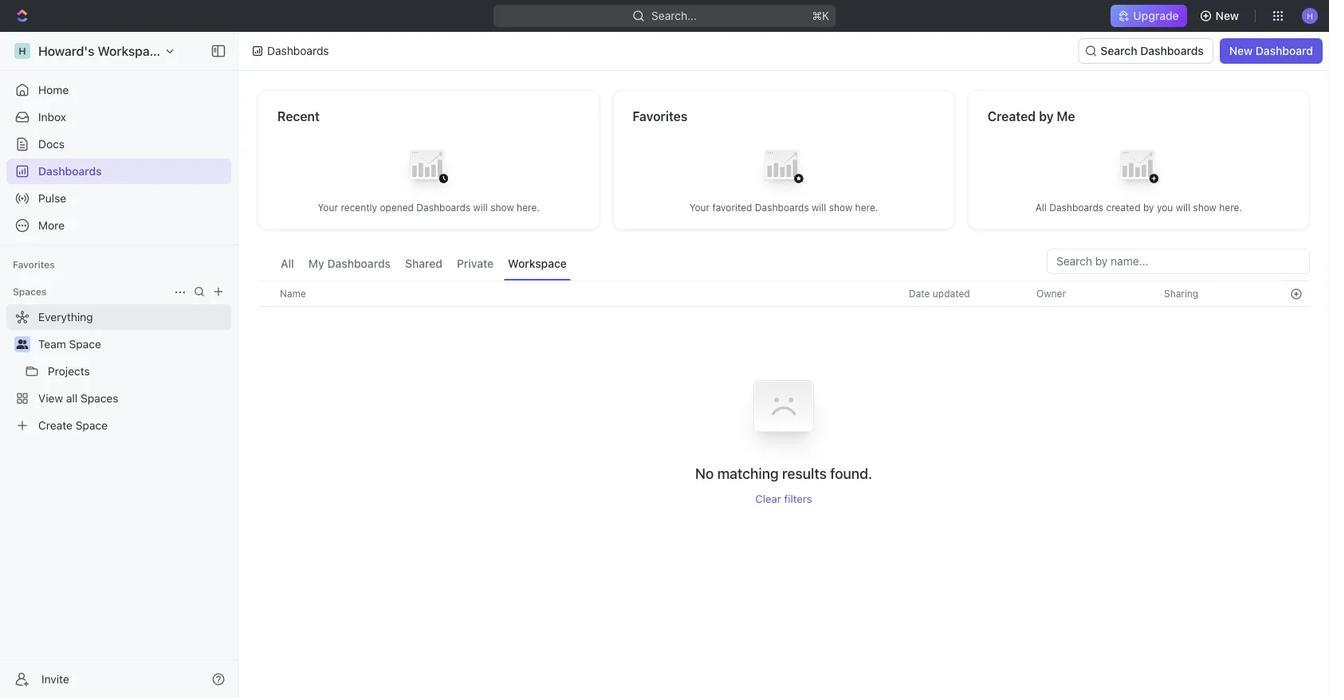 Task type: describe. For each thing, give the bounding box(es) containing it.
0 horizontal spatial by
[[1039, 109, 1054, 124]]

workspace inside button
[[508, 257, 567, 270]]

your favorited dashboards will show here.
[[689, 202, 878, 213]]

recently
[[341, 202, 377, 213]]

new dashboard
[[1229, 44, 1313, 57]]

recent
[[278, 109, 320, 124]]

1 horizontal spatial favorites
[[633, 109, 688, 124]]

dashboards down no favorited dashboards image
[[755, 202, 809, 213]]

dashboards down no recent dashboards image
[[417, 202, 471, 213]]

everything
[[38, 311, 93, 324]]

dashboards link
[[6, 159, 231, 184]]

2 show from the left
[[829, 202, 853, 213]]

no created by me dashboards image
[[1107, 138, 1171, 201]]

new button
[[1193, 3, 1249, 29]]

me
[[1057, 109, 1075, 124]]

pulse
[[38, 192, 66, 205]]

view all spaces
[[38, 392, 118, 405]]

no matching results found. row
[[258, 359, 1310, 506]]

view
[[38, 392, 63, 405]]

shared
[[405, 257, 443, 270]]

results
[[782, 465, 827, 482]]

pulse link
[[6, 186, 231, 211]]

1 show from the left
[[491, 202, 514, 213]]

Search by name... text field
[[1057, 250, 1301, 274]]

search dashboards button
[[1078, 38, 1213, 64]]

date updated button
[[899, 281, 980, 306]]

howard's
[[38, 43, 94, 59]]

you
[[1157, 202, 1173, 213]]

0 horizontal spatial spaces
[[13, 286, 47, 297]]

no data image
[[736, 359, 832, 464]]

view all spaces link
[[6, 386, 228, 411]]

opened
[[380, 202, 414, 213]]

private button
[[453, 249, 498, 281]]

all button
[[277, 249, 298, 281]]

all for all
[[281, 257, 294, 270]]

create space
[[38, 419, 108, 432]]

updated
[[933, 288, 970, 299]]

upgrade
[[1133, 9, 1179, 22]]

projects link
[[48, 359, 228, 384]]

create space link
[[6, 413, 228, 439]]

search
[[1101, 44, 1138, 57]]

tree inside sidebar navigation
[[6, 305, 231, 439]]

projects
[[48, 365, 90, 378]]

date updated
[[909, 288, 970, 299]]

home
[[38, 83, 69, 96]]

favorites inside button
[[13, 259, 55, 270]]

no favorited dashboards image
[[752, 138, 816, 201]]

all
[[66, 392, 78, 405]]

create
[[38, 419, 73, 432]]

dashboards up recent
[[267, 44, 329, 57]]

h button
[[1297, 3, 1323, 29]]

favorites button
[[6, 255, 61, 274]]

new for new
[[1216, 9, 1239, 22]]

home link
[[6, 77, 231, 103]]

your recently opened dashboards will show here.
[[318, 202, 540, 213]]

my
[[308, 257, 324, 270]]

invite
[[41, 673, 69, 686]]

more button
[[6, 213, 231, 238]]

howard's workspace, , element
[[14, 43, 30, 59]]

workspace button
[[504, 249, 571, 281]]

tab list containing all
[[277, 249, 571, 281]]

spaces inside tree
[[81, 392, 118, 405]]

clear
[[755, 493, 781, 506]]

dashboards left created on the top
[[1050, 202, 1104, 213]]

dashboards right my
[[327, 257, 391, 270]]

created
[[1106, 202, 1141, 213]]

workspace inside sidebar navigation
[[98, 43, 164, 59]]

3 will from the left
[[1176, 202, 1191, 213]]

row containing name
[[258, 281, 1310, 307]]



Task type: locate. For each thing, give the bounding box(es) containing it.
clear filters button
[[755, 493, 812, 506]]

search dashboards
[[1101, 44, 1204, 57]]

1 horizontal spatial by
[[1143, 202, 1154, 213]]

h up dashboard
[[1307, 11, 1313, 20]]

your left 'favorited'
[[689, 202, 710, 213]]

space
[[69, 338, 101, 351], [76, 419, 108, 432]]

2 horizontal spatial show
[[1193, 202, 1217, 213]]

user group image
[[16, 340, 28, 349]]

3 here. from the left
[[1219, 202, 1242, 213]]

new down new button
[[1229, 44, 1253, 57]]

dashboards
[[267, 44, 329, 57], [1140, 44, 1204, 57], [38, 165, 102, 178], [417, 202, 471, 213], [755, 202, 809, 213], [1050, 202, 1104, 213], [327, 257, 391, 270]]

new inside button
[[1229, 44, 1253, 57]]

search...
[[652, 9, 697, 22]]

my dashboards button
[[304, 249, 395, 281]]

workspace up home link
[[98, 43, 164, 59]]

tab list
[[277, 249, 571, 281]]

private
[[457, 257, 494, 270]]

1 horizontal spatial will
[[812, 202, 826, 213]]

matching
[[717, 465, 779, 482]]

clear filters
[[755, 493, 812, 506]]

found.
[[830, 465, 872, 482]]

created
[[988, 109, 1036, 124]]

⌘k
[[812, 9, 829, 22]]

new up the new dashboard
[[1216, 9, 1239, 22]]

1 vertical spatial h
[[19, 45, 26, 57]]

1 vertical spatial new
[[1229, 44, 1253, 57]]

0 horizontal spatial h
[[19, 45, 26, 57]]

1 vertical spatial space
[[76, 419, 108, 432]]

dashboard
[[1256, 44, 1313, 57]]

inbox link
[[6, 104, 231, 130]]

team
[[38, 338, 66, 351]]

team space link
[[38, 332, 228, 357]]

3 show from the left
[[1193, 202, 1217, 213]]

1 horizontal spatial workspace
[[508, 257, 567, 270]]

workspace
[[98, 43, 164, 59], [508, 257, 567, 270]]

0 horizontal spatial all
[[281, 257, 294, 270]]

0 vertical spatial workspace
[[98, 43, 164, 59]]

0 horizontal spatial show
[[491, 202, 514, 213]]

1 vertical spatial all
[[281, 257, 294, 270]]

will
[[473, 202, 488, 213], [812, 202, 826, 213], [1176, 202, 1191, 213]]

spaces right all
[[81, 392, 118, 405]]

1 will from the left
[[473, 202, 488, 213]]

will down no favorited dashboards image
[[812, 202, 826, 213]]

2 your from the left
[[689, 202, 710, 213]]

docs link
[[6, 132, 231, 157]]

0 horizontal spatial will
[[473, 202, 488, 213]]

all inside button
[[281, 257, 294, 270]]

your left recently on the left top of page
[[318, 202, 338, 213]]

new
[[1216, 9, 1239, 22], [1229, 44, 1253, 57]]

dashboards down upgrade
[[1140, 44, 1204, 57]]

all for all dashboards created by you will show here.
[[1036, 202, 1047, 213]]

shared button
[[401, 249, 447, 281]]

here.
[[517, 202, 540, 213], [855, 202, 878, 213], [1219, 202, 1242, 213]]

created by me
[[988, 109, 1075, 124]]

docs
[[38, 138, 65, 151]]

1 horizontal spatial your
[[689, 202, 710, 213]]

will up private at the top of page
[[473, 202, 488, 213]]

1 vertical spatial favorites
[[13, 259, 55, 270]]

0 vertical spatial space
[[69, 338, 101, 351]]

space up projects
[[69, 338, 101, 351]]

more
[[38, 219, 65, 232]]

0 horizontal spatial favorites
[[13, 259, 55, 270]]

by left you
[[1143, 202, 1154, 213]]

your
[[318, 202, 338, 213], [689, 202, 710, 213]]

my dashboards
[[308, 257, 391, 270]]

show
[[491, 202, 514, 213], [829, 202, 853, 213], [1193, 202, 1217, 213]]

0 horizontal spatial workspace
[[98, 43, 164, 59]]

all dashboards created by you will show here.
[[1036, 202, 1242, 213]]

1 here. from the left
[[517, 202, 540, 213]]

by
[[1039, 109, 1054, 124], [1143, 202, 1154, 213]]

h inside dropdown button
[[1307, 11, 1313, 20]]

space for create space
[[76, 419, 108, 432]]

0 horizontal spatial here.
[[517, 202, 540, 213]]

no matching results found. table
[[258, 281, 1310, 506]]

0 vertical spatial h
[[1307, 11, 1313, 20]]

1 your from the left
[[318, 202, 338, 213]]

no matching results found.
[[695, 465, 872, 482]]

1 vertical spatial spaces
[[81, 392, 118, 405]]

your for favorites
[[689, 202, 710, 213]]

inbox
[[38, 110, 66, 124]]

no recent dashboards image
[[397, 138, 461, 201]]

howard's workspace
[[38, 43, 164, 59]]

1 horizontal spatial all
[[1036, 202, 1047, 213]]

all
[[1036, 202, 1047, 213], [281, 257, 294, 270]]

new for new dashboard
[[1229, 44, 1253, 57]]

date
[[909, 288, 930, 299]]

0 vertical spatial spaces
[[13, 286, 47, 297]]

sharing
[[1164, 288, 1199, 299]]

tree
[[6, 305, 231, 439]]

name
[[280, 288, 306, 299]]

h inside sidebar navigation
[[19, 45, 26, 57]]

new dashboard button
[[1220, 38, 1323, 64]]

by left "me"
[[1039, 109, 1054, 124]]

1 vertical spatial workspace
[[508, 257, 567, 270]]

h left howard's
[[19, 45, 26, 57]]

h
[[1307, 11, 1313, 20], [19, 45, 26, 57]]

dashboards up pulse
[[38, 165, 102, 178]]

new inside button
[[1216, 9, 1239, 22]]

filters
[[784, 493, 812, 506]]

dashboards inside sidebar navigation
[[38, 165, 102, 178]]

your for recent
[[318, 202, 338, 213]]

1 horizontal spatial h
[[1307, 11, 1313, 20]]

space for team space
[[69, 338, 101, 351]]

1 horizontal spatial spaces
[[81, 392, 118, 405]]

0 vertical spatial all
[[1036, 202, 1047, 213]]

team space
[[38, 338, 101, 351]]

space down view all spaces
[[76, 419, 108, 432]]

0 horizontal spatial your
[[318, 202, 338, 213]]

0 vertical spatial new
[[1216, 9, 1239, 22]]

owner
[[1037, 288, 1066, 299]]

will right you
[[1176, 202, 1191, 213]]

2 horizontal spatial here.
[[1219, 202, 1242, 213]]

spaces
[[13, 286, 47, 297], [81, 392, 118, 405]]

0 vertical spatial favorites
[[633, 109, 688, 124]]

tree containing everything
[[6, 305, 231, 439]]

no
[[695, 465, 714, 482]]

sidebar navigation
[[0, 32, 242, 699]]

1 horizontal spatial show
[[829, 202, 853, 213]]

favorited
[[713, 202, 752, 213]]

everything link
[[6, 305, 225, 330]]

spaces down favorites button
[[13, 286, 47, 297]]

1 vertical spatial by
[[1143, 202, 1154, 213]]

2 horizontal spatial will
[[1176, 202, 1191, 213]]

1 horizontal spatial here.
[[855, 202, 878, 213]]

0 vertical spatial by
[[1039, 109, 1054, 124]]

workspace right private at the top of page
[[508, 257, 567, 270]]

upgrade link
[[1111, 5, 1187, 27]]

row
[[258, 281, 1310, 307]]

favorites
[[633, 109, 688, 124], [13, 259, 55, 270]]

2 here. from the left
[[855, 202, 878, 213]]

2 will from the left
[[812, 202, 826, 213]]



Task type: vqa. For each thing, say whether or not it's contained in the screenshot.
Date updated
yes



